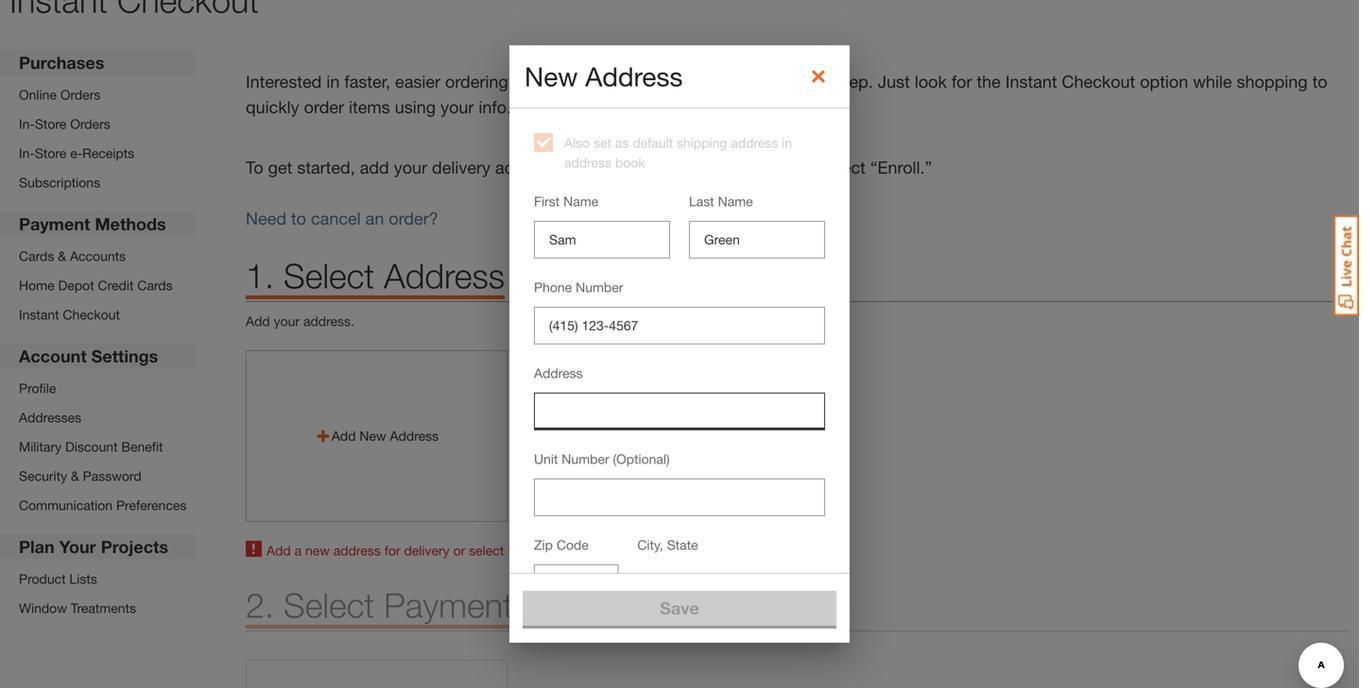 Task type: locate. For each thing, give the bounding box(es) containing it.
items down faster,
[[349, 97, 390, 117]]

"set
[[508, 543, 533, 559]]

1 vertical spatial to
[[291, 208, 306, 229]]

instant down home
[[19, 307, 59, 323]]

checkout down home depot credit cards link
[[63, 307, 120, 323]]

little
[[744, 71, 775, 92]]

city
[[714, 575, 738, 591]]

in-store orders
[[19, 116, 110, 132]]

product
[[19, 572, 66, 587]]

instant checkout link
[[19, 305, 173, 325]]

1 horizontal spatial for
[[695, 575, 711, 591]]

0 vertical spatial to
[[1312, 71, 1327, 92]]

0 vertical spatial delivery
[[432, 157, 491, 178]]

0 horizontal spatial and
[[561, 157, 589, 178]]

select right then
[[821, 157, 866, 178]]

book
[[615, 155, 645, 171]]

need to cancel an order?
[[246, 208, 438, 229]]

cards up home
[[19, 249, 54, 264]]

to
[[1312, 71, 1327, 92], [291, 208, 306, 229], [605, 543, 617, 559]]

address down also
[[564, 155, 612, 171]]

in left little
[[704, 71, 717, 92]]

1 select from the top
[[284, 256, 374, 296]]

in-
[[19, 116, 35, 132], [19, 146, 35, 161]]

in up order
[[326, 71, 340, 92]]

info.
[[479, 97, 511, 117]]

1 horizontal spatial and
[[741, 575, 764, 591]]

1 in- from the top
[[19, 116, 35, 132]]

select right or
[[469, 543, 504, 559]]

select for 2.
[[284, 585, 374, 626]]

0 horizontal spatial for
[[384, 543, 400, 559]]

2 horizontal spatial for
[[952, 71, 972, 92]]

0 vertical spatial select
[[284, 256, 374, 296]]

military
[[19, 439, 62, 455]]

need to cancel an order? link
[[246, 208, 438, 229]]

and
[[561, 157, 589, 178], [741, 575, 764, 591]]

store down online orders
[[35, 116, 66, 132]]

2 horizontal spatial to
[[1312, 71, 1327, 92]]

1 vertical spatial and
[[741, 575, 764, 591]]

2.
[[246, 585, 274, 626]]

add for add a new address for delivery or select "set as default" to continue
[[267, 543, 291, 559]]

2 select from the top
[[284, 585, 374, 626]]

add
[[246, 314, 270, 329], [267, 543, 291, 559]]

treatments
[[71, 601, 136, 617]]

0 vertical spatial your
[[440, 97, 474, 117]]

cancel
[[311, 208, 361, 229]]

2 vertical spatial your
[[274, 314, 300, 329]]

0 horizontal spatial select
[[469, 543, 504, 559]]

and right city
[[741, 575, 764, 591]]

1 vertical spatial checkout
[[63, 307, 120, 323]]

1 vertical spatial address
[[384, 256, 505, 296]]

also
[[564, 135, 590, 151]]

2 vertical spatial to
[[605, 543, 617, 559]]

delivery down info.
[[432, 157, 491, 178]]

quickly
[[246, 97, 299, 117]]

1 vertical spatial payment
[[384, 585, 513, 626]]

to right need at the left
[[291, 208, 306, 229]]

for right zip on the bottom of the page
[[695, 575, 711, 591]]

your left address.
[[274, 314, 300, 329]]

add a new address for delivery or select "set as default" to continue
[[267, 543, 672, 559]]

in- down online
[[19, 116, 35, 132]]

& up communication at the bottom left of page
[[71, 469, 79, 484]]

e-
[[70, 146, 82, 161]]

a
[[294, 543, 302, 559]]

payment down or
[[384, 585, 513, 626]]

2 horizontal spatial in
[[782, 135, 792, 151]]

0 vertical spatial payment
[[19, 214, 90, 234]]

discount
[[65, 439, 118, 455]]

1 vertical spatial cards
[[137, 278, 173, 293]]

cards & accounts
[[19, 249, 126, 264]]

0 vertical spatial add
[[246, 314, 270, 329]]

1 horizontal spatial &
[[71, 469, 79, 484]]

select down new at the bottom of the page
[[284, 585, 374, 626]]

0 vertical spatial items
[[658, 71, 699, 92]]

payment
[[594, 157, 660, 178]]

1 vertical spatial select
[[469, 543, 504, 559]]

1 vertical spatial instant
[[19, 307, 59, 323]]

preferences
[[116, 498, 187, 514]]

you
[[522, 71, 551, 92]]

online
[[19, 87, 57, 103]]

2 horizontal spatial your
[[440, 97, 474, 117]]

ordering?
[[445, 71, 518, 92]]

1 store from the top
[[35, 116, 66, 132]]

0 horizontal spatial your
[[274, 314, 300, 329]]

1 horizontal spatial address
[[585, 61, 683, 92]]

for inside interested in faster, easier ordering? you can now buy items in as little as one step. just look for the instant checkout option while shopping to quickly order items using your info.
[[952, 71, 972, 92]]

1. select address
[[246, 256, 505, 296]]

credit
[[98, 278, 134, 293]]

None text field
[[689, 221, 825, 259]]

home depot credit cards
[[19, 278, 173, 293]]

1 vertical spatial &
[[71, 469, 79, 484]]

new
[[525, 61, 578, 92]]

and inside new address document
[[741, 575, 764, 591]]

also set as default shipping address in address book
[[564, 135, 792, 171]]

instant right the
[[1005, 71, 1057, 92]]

0 vertical spatial address
[[585, 61, 683, 92]]

0 horizontal spatial &
[[58, 249, 66, 264]]

0 vertical spatial for
[[952, 71, 972, 92]]

live chat image
[[1334, 215, 1359, 317]]

2 in- from the top
[[19, 146, 35, 161]]

delivery for your
[[432, 157, 491, 178]]

0 horizontal spatial to
[[291, 208, 306, 229]]

payment methods
[[19, 214, 166, 234]]

faster,
[[344, 71, 390, 92]]

address right can
[[585, 61, 683, 92]]

for left the
[[952, 71, 972, 92]]

0 horizontal spatial payment
[[19, 214, 90, 234]]

for inside new address document
[[695, 575, 711, 591]]

your
[[440, 97, 474, 117], [394, 157, 427, 178], [274, 314, 300, 329]]

in up then
[[782, 135, 792, 151]]

(999) 999-9999 field
[[534, 307, 825, 345]]

now
[[588, 71, 620, 92]]

0 horizontal spatial checkout
[[63, 307, 120, 323]]

continue
[[621, 543, 672, 559]]

checkout left option
[[1062, 71, 1135, 92]]

can
[[555, 71, 583, 92]]

instant
[[1005, 71, 1057, 92], [19, 307, 59, 323]]

add down 1.
[[246, 314, 270, 329]]

1 horizontal spatial to
[[605, 543, 617, 559]]

0 vertical spatial checkout
[[1062, 71, 1135, 92]]

items right buy
[[658, 71, 699, 92]]

as right "set on the left bottom
[[537, 543, 551, 559]]

1 horizontal spatial your
[[394, 157, 427, 178]]

1 horizontal spatial checkout
[[1062, 71, 1135, 92]]

shopping
[[1237, 71, 1308, 92]]

your right add
[[394, 157, 427, 178]]

1 vertical spatial items
[[349, 97, 390, 117]]

1 vertical spatial add
[[267, 543, 291, 559]]

address down order?
[[384, 256, 505, 296]]

easier
[[395, 71, 440, 92]]

for
[[952, 71, 972, 92], [384, 543, 400, 559], [695, 575, 711, 591]]

0 vertical spatial store
[[35, 116, 66, 132]]

home
[[19, 278, 54, 293]]

communication preferences
[[19, 498, 187, 514]]

orders down online orders link
[[70, 116, 110, 132]]

communication preferences link
[[19, 496, 187, 516]]

to inside interested in faster, easier ordering? you can now buy items in as little as one step. just look for the instant checkout option while shopping to quickly order items using your info.
[[1312, 71, 1327, 92]]

as right set
[[615, 135, 629, 151]]

in-store e-receipts
[[19, 146, 134, 161]]

&
[[58, 249, 66, 264], [71, 469, 79, 484]]

address
[[585, 61, 683, 92], [384, 256, 505, 296]]

select up address.
[[284, 256, 374, 296]]

account
[[19, 346, 87, 367]]

orders
[[60, 87, 101, 103], [70, 116, 110, 132]]

0 vertical spatial select
[[821, 157, 866, 178]]

look
[[915, 71, 947, 92]]

in- up subscriptions
[[19, 146, 35, 161]]

to right shopping
[[1312, 71, 1327, 92]]

cards right credit
[[137, 278, 173, 293]]

the
[[977, 71, 1001, 92]]

or
[[453, 543, 465, 559]]

in- for in-store orders
[[19, 116, 35, 132]]

1 horizontal spatial cards
[[137, 278, 173, 293]]

order
[[304, 97, 344, 117]]

items
[[658, 71, 699, 92], [349, 97, 390, 117]]

2 store from the top
[[35, 146, 66, 161]]

new address
[[525, 61, 683, 92]]

in- for in-store e-receipts
[[19, 146, 35, 161]]

lists
[[69, 572, 97, 587]]

your
[[59, 537, 96, 558]]

0 horizontal spatial cards
[[19, 249, 54, 264]]

0 vertical spatial instant
[[1005, 71, 1057, 92]]

1 vertical spatial delivery
[[404, 543, 450, 559]]

store left e-
[[35, 146, 66, 161]]

add left the a
[[267, 543, 291, 559]]

2 vertical spatial for
[[695, 575, 711, 591]]

orders up in-store orders link
[[60, 87, 101, 103]]

as left little
[[722, 71, 739, 92]]

0 horizontal spatial instant
[[19, 307, 59, 323]]

0 vertical spatial &
[[58, 249, 66, 264]]

& up depot
[[58, 249, 66, 264]]

0 horizontal spatial in
[[326, 71, 340, 92]]

1 vertical spatial store
[[35, 146, 66, 161]]

and down also
[[561, 157, 589, 178]]

delivery
[[432, 157, 491, 178], [404, 543, 450, 559]]

delivery left or
[[404, 543, 450, 559]]

0 vertical spatial orders
[[60, 87, 101, 103]]

for up 2. select payment
[[384, 543, 400, 559]]

instant inside interested in faster, easier ordering? you can now buy items in as little as one step. just look for the instant checkout option while shopping to quickly order items using your info.
[[1005, 71, 1057, 92]]

payment up 'cards & accounts'
[[19, 214, 90, 234]]

1 vertical spatial in-
[[19, 146, 35, 161]]

interested
[[246, 71, 322, 92]]

your down ordering?
[[440, 97, 474, 117]]

0 vertical spatial in-
[[19, 116, 35, 132]]

None text field
[[534, 221, 670, 259], [534, 393, 825, 431], [534, 479, 825, 517], [534, 565, 618, 603], [534, 221, 670, 259], [534, 393, 825, 431], [534, 479, 825, 517], [534, 565, 618, 603]]

1 vertical spatial select
[[284, 585, 374, 626]]

profile
[[19, 381, 56, 396]]

1 horizontal spatial instant
[[1005, 71, 1057, 92]]

to right the 'default"'
[[605, 543, 617, 559]]



Task type: vqa. For each thing, say whether or not it's contained in the screenshot.
rightmost "select"
yes



Task type: describe. For each thing, give the bounding box(es) containing it.
product lists
[[19, 572, 97, 587]]

online orders
[[19, 87, 101, 103]]

security & password link
[[19, 467, 187, 487]]

in inside also set as default shipping address in address book
[[782, 135, 792, 151]]

address right new at the bottom of the page
[[333, 543, 381, 559]]

0 horizontal spatial address
[[384, 256, 505, 296]]

add for add your address.
[[246, 314, 270, 329]]

to
[[246, 157, 263, 178]]

benefit
[[121, 439, 163, 455]]

subscriptions link
[[19, 173, 134, 193]]

started,
[[297, 157, 355, 178]]

just
[[878, 71, 910, 92]]

one
[[802, 71, 831, 92]]

communication
[[19, 498, 113, 514]]

1 vertical spatial for
[[384, 543, 400, 559]]

delivery for for
[[404, 543, 450, 559]]

home depot credit cards link
[[19, 276, 173, 296]]

option
[[1140, 71, 1188, 92]]

addresses
[[19, 410, 81, 426]]

state
[[767, 575, 798, 591]]

add
[[360, 157, 389, 178]]

depot
[[58, 278, 94, 293]]

"enroll."
[[870, 157, 932, 178]]

checkout inside instant checkout link
[[63, 307, 120, 323]]

address down info.
[[495, 157, 556, 178]]

step.
[[835, 71, 873, 92]]

then
[[782, 157, 816, 178]]

plus symbol image
[[315, 428, 332, 445]]

new address document
[[0, 0, 1359, 689]]

1 horizontal spatial select
[[821, 157, 866, 178]]

while
[[1193, 71, 1232, 92]]

methods
[[95, 214, 166, 234]]

0 vertical spatial and
[[561, 157, 589, 178]]

address inside document
[[585, 61, 683, 92]]

plan
[[19, 537, 54, 558]]

order?
[[389, 208, 438, 229]]

receipts
[[82, 146, 134, 161]]

cards & accounts link
[[19, 247, 173, 267]]

your inside interested in faster, easier ordering? you can now buy items in as little as one step. just look for the instant checkout option while shopping to quickly order items using your info.
[[440, 97, 474, 117]]

get
[[268, 157, 292, 178]]

purchases
[[19, 52, 104, 73]]

store for e-
[[35, 146, 66, 161]]

military discount benefit link
[[19, 438, 187, 457]]

instant checkout
[[19, 307, 120, 323]]

0 horizontal spatial items
[[349, 97, 390, 117]]

to get started, add your delivery address and payment method below, then select "enroll."
[[246, 157, 932, 178]]

accounts
[[70, 249, 126, 264]]

subscriptions
[[19, 175, 100, 190]]

& for cards
[[58, 249, 66, 264]]

interested in faster, easier ordering? you can now buy items in as little as one step. just look for the instant checkout option while shopping to quickly order items using your info.
[[246, 71, 1327, 117]]

1 vertical spatial orders
[[70, 116, 110, 132]]

set
[[594, 135, 612, 151]]

addresses link
[[19, 408, 187, 428]]

1 horizontal spatial payment
[[384, 585, 513, 626]]

enter
[[637, 575, 668, 591]]

& for security
[[71, 469, 79, 484]]

window treatments link
[[19, 599, 136, 619]]

security
[[19, 469, 67, 484]]

1 horizontal spatial items
[[658, 71, 699, 92]]

address.
[[303, 314, 354, 329]]

1.
[[246, 256, 274, 296]]

product lists link
[[19, 570, 136, 590]]

buy
[[625, 71, 653, 92]]

account settings
[[19, 346, 158, 367]]

error image
[[246, 542, 262, 558]]

military discount benefit
[[19, 439, 163, 455]]

0 vertical spatial cards
[[19, 249, 54, 264]]

online orders link
[[19, 85, 134, 105]]

1 horizontal spatial in
[[704, 71, 717, 92]]

window treatments
[[19, 601, 136, 617]]

profile link
[[19, 379, 187, 399]]

method
[[665, 157, 723, 178]]

window
[[19, 601, 67, 617]]

settings
[[91, 346, 158, 367]]

save link
[[523, 592, 836, 627]]

store for orders
[[35, 116, 66, 132]]

none text field inside new address document
[[689, 221, 825, 259]]

security & password
[[19, 469, 141, 484]]

below,
[[728, 157, 778, 178]]

1 vertical spatial your
[[394, 157, 427, 178]]

in-store orders link
[[19, 114, 134, 134]]

as inside also set as default shipping address in address book
[[615, 135, 629, 151]]

enter zip for city and state
[[637, 575, 798, 591]]

save
[[660, 599, 699, 619]]

shipping
[[677, 135, 727, 151]]

add your address.
[[246, 314, 354, 329]]

2. select payment
[[246, 585, 513, 626]]

as left one
[[780, 71, 797, 92]]

new
[[305, 543, 330, 559]]

zip
[[672, 575, 691, 591]]

select for 1.
[[284, 256, 374, 296]]

default
[[633, 135, 673, 151]]

checkout inside interested in faster, easier ordering? you can now buy items in as little as one step. just look for the instant checkout option while shopping to quickly order items using your info.
[[1062, 71, 1135, 92]]

address up below,
[[731, 135, 778, 151]]

in-store e-receipts link
[[19, 144, 134, 164]]

using
[[395, 97, 436, 117]]

need
[[246, 208, 286, 229]]



